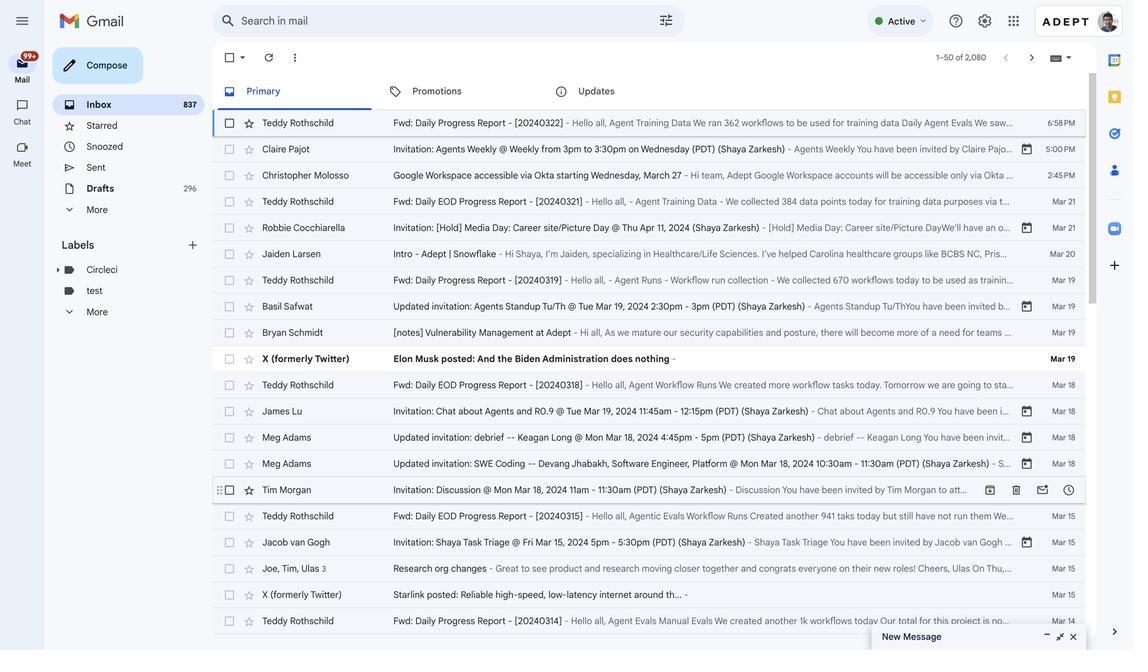 Task type: vqa. For each thing, say whether or not it's contained in the screenshot.
4th row from the bottom of the main content containing Primary
yes



Task type: locate. For each thing, give the bounding box(es) containing it.
the
[[1000, 196, 1013, 208], [498, 353, 513, 365]]

labels heading
[[62, 239, 186, 252]]

2 calendar event image from the top
[[1020, 432, 1034, 445]]

career
[[513, 222, 541, 234]]

teddy for fwd: daily progress report - [20240319]
[[262, 275, 288, 286]]

changes
[[451, 563, 487, 575]]

0 vertical spatial runs
[[642, 275, 662, 286]]

created for more
[[734, 380, 766, 391]]

mail heading
[[0, 75, 45, 85]]

99+ link
[[8, 50, 40, 73]]

0 horizontal spatial tab list
[[212, 73, 1086, 110]]

0 vertical spatial of
[[956, 53, 963, 63]]

15 for fwd: daily eod progress report - [20240315] - hello all, agentic evals workflow runs created another 941 taks today but still have not run them we have nearly 5000 in total i hav
[[1068, 512, 1076, 522]]

1 invitation: from the top
[[432, 301, 472, 313]]

3 teddy rothschild from the top
[[262, 275, 334, 286]]

5 invitation: from the top
[[394, 537, 434, 549]]

schmidt
[[289, 327, 323, 339]]

0 vertical spatial more button
[[52, 199, 205, 220]]

adams for updated invitation: swe coding -- devang jhabakh, software engineer, platform @ mon mar 18, 2024 10:30am - 11:30am (pdt) (shaya zarkesh) -
[[283, 458, 311, 470]]

teddy rothschild up "lu"
[[262, 380, 334, 391]]

3 mar 15 from the top
[[1052, 564, 1076, 574]]

updated invitation: swe coding -- devang jhabakh, software engineer, platform @ mon mar 18, 2024 10:30am - 11:30am (pdt) (shaya zarkesh) -
[[394, 458, 999, 470]]

18, left 10:30am
[[780, 458, 790, 470]]

1 vertical spatial total
[[898, 616, 917, 627]]

1k
[[800, 616, 808, 627]]

1 vertical spatial adept
[[546, 327, 571, 339]]

our
[[880, 616, 896, 627]]

6 fwd: from the top
[[394, 616, 413, 627]]

rothschild down larsen in the left top of the page
[[290, 275, 334, 286]]

16 row from the top
[[212, 504, 1133, 530]]

1 horizontal spatial 11:30am
[[861, 458, 894, 470]]

nearly
[[1031, 511, 1057, 522]]

workflow up the 11:45am
[[656, 380, 694, 391]]

mar 18
[[1052, 381, 1076, 391], [1052, 407, 1076, 417], [1052, 433, 1076, 443], [1052, 459, 1076, 469]]

1 vertical spatial data
[[697, 196, 717, 208]]

1 mar 15 from the top
[[1052, 512, 1076, 522]]

1 vertical spatial calendar event image
[[1020, 432, 1034, 445]]

mar 19 up vulnerabilities
[[1052, 302, 1076, 312]]

0 horizontal spatial mon
[[494, 485, 512, 496]]

1 calendar event image from the top
[[1020, 222, 1034, 235]]

1 vertical spatial 3pm
[[692, 301, 710, 313]]

runs up 12:15pm
[[697, 380, 717, 391]]

2024
[[669, 222, 690, 234], [628, 301, 649, 313], [616, 406, 637, 417], [638, 432, 659, 444], [793, 458, 814, 470], [546, 485, 567, 496], [568, 537, 589, 549], [1039, 563, 1060, 575]]

1 vertical spatial 19,
[[603, 406, 613, 417]]

on right 3:30pm
[[629, 144, 639, 155]]

report up fri
[[499, 511, 527, 522]]

cheers,
[[918, 563, 950, 575]]

-
[[508, 117, 512, 129], [566, 117, 570, 129], [788, 144, 792, 155], [684, 170, 688, 181], [529, 196, 533, 208], [585, 196, 589, 208], [629, 196, 633, 208], [720, 196, 724, 208], [1077, 196, 1082, 208], [762, 222, 766, 234], [415, 249, 419, 260], [499, 249, 503, 260], [508, 275, 512, 286], [564, 275, 569, 286], [608, 275, 613, 286], [664, 275, 669, 286], [771, 275, 775, 286], [1036, 275, 1040, 286], [1066, 275, 1070, 286], [685, 301, 689, 313], [808, 301, 812, 313], [574, 327, 578, 339], [672, 353, 676, 365], [529, 380, 533, 391], [585, 380, 590, 391], [674, 406, 678, 417], [811, 406, 815, 417], [507, 432, 511, 444], [511, 432, 515, 444], [695, 432, 699, 444], [817, 432, 822, 444], [528, 458, 532, 470], [532, 458, 536, 470], [854, 458, 859, 470], [992, 458, 996, 470], [592, 485, 596, 496], [729, 485, 733, 496], [529, 511, 533, 522], [585, 511, 590, 522], [612, 537, 616, 549], [748, 537, 752, 549], [489, 563, 493, 575], [684, 590, 688, 601], [508, 616, 512, 627], [565, 616, 569, 627]]

robbie
[[262, 222, 291, 234]]

19 row from the top
[[212, 582, 1086, 609]]

3 eod from the top
[[438, 511, 457, 522]]

media
[[465, 222, 490, 234]]

296
[[184, 184, 197, 194]]

collected
[[741, 196, 780, 208], [792, 275, 831, 286]]

1 eod from the top
[[438, 196, 457, 208]]

2:45 pm
[[1048, 171, 1076, 181]]

0 vertical spatial 19,
[[614, 301, 625, 313]]

(formerly down bryan schmidt at the bottom left of page
[[271, 353, 313, 365]]

today right points
[[849, 196, 872, 208]]

main content containing primary
[[212, 73, 1133, 651]]

15 down 5000
[[1068, 538, 1076, 548]]

0 vertical spatial a
[[1009, 117, 1014, 129]]

670
[[833, 275, 849, 286]]

jaiden
[[262, 249, 290, 260]]

toolbar
[[977, 484, 1082, 497]]

2 updated from the top
[[394, 432, 430, 444]]

3 mar 18 from the top
[[1052, 433, 1076, 443]]

created right travelperk
[[1104, 616, 1133, 627]]

1 mar 21 from the top
[[1053, 197, 1076, 207]]

1 horizontal spatial data
[[697, 196, 717, 208]]

ha
[[1126, 380, 1133, 391]]

None checkbox
[[223, 51, 236, 64], [223, 117, 236, 130], [223, 169, 236, 182], [223, 222, 236, 235], [223, 327, 236, 340], [223, 432, 236, 445], [223, 458, 236, 471], [223, 484, 236, 497], [223, 563, 236, 576], [223, 51, 236, 64], [223, 117, 236, 130], [223, 169, 236, 182], [223, 222, 236, 235], [223, 327, 236, 340], [223, 432, 236, 445], [223, 458, 236, 471], [223, 484, 236, 497], [223, 563, 236, 576]]

mar 21 up labcorp,
[[1053, 223, 1076, 233]]

fwd: down starlink
[[394, 616, 413, 627]]

more email options image
[[289, 51, 302, 64]]

navigation
[[0, 42, 46, 651]]

does
[[611, 353, 633, 365]]

research
[[394, 563, 432, 575]]

3 teddy from the top
[[262, 275, 288, 286]]

row up mature
[[212, 294, 1086, 320]]

sciences.
[[720, 249, 760, 260]]

row up the 5:30pm
[[212, 504, 1133, 530]]

meg for updated invitation: swe coding -- devang jhabakh, software engineer, platform @ mon mar 18, 2024 10:30am - 11:30am (pdt) (shaya zarkesh) -
[[262, 458, 281, 470]]

more left workflow
[[769, 380, 790, 391]]

0 vertical spatial hi
[[505, 249, 514, 260]]

2 row from the top
[[212, 136, 1086, 163]]

19 up these.
[[1068, 354, 1076, 364]]

2 mar 18 from the top
[[1052, 407, 1076, 417]]

19 right respond
[[1068, 328, 1076, 338]]

0 vertical spatial meg
[[262, 432, 281, 444]]

0 horizontal spatial the
[[498, 353, 513, 365]]

more button down test link
[[52, 302, 205, 323]]

closer
[[675, 563, 700, 575]]

18,
[[624, 432, 635, 444], [780, 458, 790, 470], [533, 485, 544, 496]]

tab list containing primary
[[212, 73, 1086, 110]]

19 for fwd: daily progress report - [20240319] - hello all, - agent runs - workflow run collection - we collected 670 workflows today to be used as training data - evals - we began runn
[[1068, 276, 1076, 286]]

agents up workspace
[[436, 144, 465, 155]]

i
[[1116, 511, 1118, 522]]

robbie cocchiarella
[[262, 222, 345, 234]]

drafts
[[87, 183, 114, 194]]

day
[[593, 222, 609, 234]]

row containing christopher molosso
[[212, 163, 1086, 189]]

0 vertical spatial 21
[[1069, 197, 1076, 207]]

2 x from the top
[[262, 590, 268, 601]]

row up 4:45pm
[[212, 399, 1086, 425]]

0 vertical spatial invitation:
[[432, 301, 472, 313]]

2 rothschild from the top
[[290, 196, 334, 208]]

points
[[821, 196, 846, 208]]

we left are
[[928, 380, 940, 391]]

triage
[[484, 537, 510, 549]]

mar 15 up mar 14
[[1052, 591, 1076, 600]]

daily for fwd: daily eod progress report - [20240318] - hello all, agent workflow runs we created more workflow tasks today. tomorrow we are going to start running these. in total, we ha
[[415, 380, 436, 391]]

1 horizontal spatial 18,
[[624, 432, 635, 444]]

1 vertical spatial updated
[[394, 432, 430, 444]]

12 row from the top
[[212, 399, 1086, 425]]

0 horizontal spatial collected
[[741, 196, 780, 208]]

3 15 from the top
[[1068, 564, 1076, 574]]

2 mar 21 from the top
[[1053, 223, 1076, 233]]

workflows down healthcare
[[852, 275, 894, 286]]

2 invitation: from the top
[[432, 432, 472, 444]]

tue up long
[[567, 406, 582, 417]]

0 horizontal spatial weekly
[[467, 144, 497, 155]]

1 mar 18 from the top
[[1052, 381, 1076, 391]]

row up march
[[212, 136, 1086, 163]]

mar 15 right 14,
[[1052, 564, 1076, 574]]

15
[[1068, 512, 1076, 522], [1068, 538, 1076, 548], [1068, 564, 1076, 574], [1068, 591, 1076, 600]]

0 vertical spatial x
[[262, 353, 269, 365]]

teddy rothschild for fwd: daily progress report - [20240314]
[[262, 616, 334, 627]]

row
[[212, 110, 1133, 136], [212, 136, 1086, 163], [212, 163, 1086, 189], [212, 189, 1133, 215], [212, 215, 1086, 241], [212, 241, 1133, 268], [212, 268, 1133, 294], [212, 294, 1086, 320], [212, 320, 1133, 346], [212, 346, 1086, 373], [212, 373, 1133, 399], [212, 399, 1086, 425], [212, 425, 1086, 451], [212, 451, 1086, 477], [212, 477, 1086, 504], [212, 504, 1133, 530], [212, 530, 1086, 556], [212, 556, 1133, 582], [212, 582, 1086, 609], [212, 609, 1133, 635], [212, 635, 1086, 651]]

mar 19 right respond
[[1052, 328, 1076, 338]]

21
[[1069, 197, 1076, 207], [1069, 223, 1076, 233]]

daily for fwd: daily progress report - [20240319] - hello all, - agent runs - workflow run collection - we collected 670 workflows today to be used as training data - evals - we began runn
[[415, 275, 436, 286]]

0 vertical spatial created
[[734, 380, 766, 391]]

2 x (formerly twitter) from the top
[[262, 590, 342, 601]]

@ right long
[[575, 432, 583, 444]]

row down mature
[[212, 346, 1086, 373]]

18, up software
[[624, 432, 635, 444]]

row containing james lu
[[212, 399, 1086, 425]]

0 vertical spatial at
[[536, 327, 544, 339]]

at left 11:32
[[1063, 563, 1071, 575]]

report down snowflake
[[478, 275, 506, 286]]

2 meg adams from the top
[[262, 458, 311, 470]]

2 21 from the top
[[1069, 223, 1076, 233]]

meg adams down james lu
[[262, 432, 311, 444]]

workflows right the 1k
[[810, 616, 852, 627]]

1 horizontal spatial runs
[[697, 380, 717, 391]]

2 teddy from the top
[[262, 196, 288, 208]]

row down 2:30pm
[[212, 320, 1133, 346]]

1 meg adams from the top
[[262, 432, 311, 444]]

fwd: for fwd: daily progress report - [20240319] - hello all, - agent runs - workflow run collection - we collected 670 workflows today to be used as training data - evals - we began runn
[[394, 275, 413, 286]]

mar 19 for fwd: daily progress report - [20240319] - hello all, - agent runs - workflow run collection - we collected 670 workflows today to be used as training data - evals - we began runn
[[1052, 276, 1076, 286]]

advanced search options image
[[653, 7, 679, 33]]

adams for updated invitation: debrief -- keagan long @ mon mar 18, 2024 4:45pm - 5pm (pdt) (shaya zarkesh) -
[[283, 432, 311, 444]]

x for starlink posted: reliable high-speed, low-latency internet around th... -
[[262, 590, 268, 601]]

we left ha
[[1112, 380, 1124, 391]]

james
[[262, 406, 290, 417]]

941
[[821, 511, 835, 522]]

jhabakh,
[[572, 458, 610, 470]]

4 invitation: from the top
[[394, 485, 434, 496]]

manual
[[659, 616, 689, 627]]

1 horizontal spatial hi
[[580, 327, 589, 339]]

4 teddy from the top
[[262, 380, 288, 391]]

17 row from the top
[[212, 530, 1086, 556]]

calendar event image for invitation: [hold] media day: career site/picture day @ thu apr 11, 2024 (shaya zarkesh) -
[[1020, 222, 1034, 235]]

6 teddy rothschild from the top
[[262, 616, 334, 627]]

mar 18 for updated invitation: swe coding -- devang jhabakh, software engineer, platform @ mon mar 18, 2024 10:30am - 11:30am (pdt) (shaya zarkesh) -
[[1052, 459, 1076, 469]]

training
[[847, 117, 878, 129], [889, 196, 920, 208], [980, 275, 1012, 286]]

of right 50
[[956, 53, 963, 63]]

chat left about
[[436, 406, 456, 417]]

carolina
[[810, 249, 844, 260]]

2 vertical spatial in
[[1085, 511, 1093, 522]]

search in mail image
[[216, 9, 240, 33]]

eod for fwd: daily eod progress report - [20240315]
[[438, 511, 457, 522]]

2 have from the left
[[1009, 511, 1029, 522]]

0 horizontal spatial 19,
[[603, 406, 613, 417]]

in down "apr"
[[644, 249, 651, 260]]

updates
[[578, 86, 615, 97]]

1 vertical spatial hi
[[580, 327, 589, 339]]

2024 left 11am at the right bottom
[[546, 485, 567, 496]]

created down research org changes - great to see product and research moving closer together and congrats everyone on their new roles! cheers, ulas on thu, mar 14, 2024 at 11:32 pm tim w
[[730, 616, 762, 627]]

0 vertical spatial workflow
[[671, 275, 709, 286]]

standup
[[506, 301, 541, 313]]

2 fwd: from the top
[[394, 196, 413, 208]]

1 vertical spatial training
[[889, 196, 920, 208]]

2 teddy rothschild from the top
[[262, 196, 334, 208]]

(pdt) up platform
[[722, 432, 745, 444]]

via right "purposes"
[[985, 196, 997, 208]]

calendar event image
[[1020, 143, 1034, 156], [1020, 300, 1034, 313], [1020, 405, 1034, 418], [1020, 458, 1034, 471], [1020, 536, 1034, 550]]

twitter) down 3
[[311, 590, 342, 601]]

eod down musk
[[438, 380, 457, 391]]

rothschild for fwd: daily eod progress report - [20240318]
[[290, 380, 334, 391]]

2 horizontal spatial training
[[980, 275, 1012, 286]]

of left need
[[921, 327, 929, 339]]

calendar event image down running
[[1020, 432, 1034, 445]]

2 meg from the top
[[262, 458, 281, 470]]

agent up 3:30pm
[[609, 117, 634, 129]]

calendar event image up 14,
[[1020, 536, 1034, 550]]

1 vertical spatial (formerly
[[270, 590, 309, 601]]

eod up shaya
[[438, 511, 457, 522]]

1 horizontal spatial a
[[1009, 117, 1014, 129]]

but
[[883, 511, 897, 522]]

2 adams from the top
[[283, 458, 311, 470]]

nc,
[[967, 249, 982, 260]]

0 vertical spatial 5pm
[[701, 432, 719, 444]]

2 eod from the top
[[438, 380, 457, 391]]

calendar event image down running
[[1020, 405, 1034, 418]]

0 horizontal spatial runs
[[642, 275, 662, 286]]

2 more from the top
[[87, 306, 108, 318]]

teddy rothschild up van
[[262, 511, 334, 522]]

0 vertical spatial calendar event image
[[1020, 222, 1034, 235]]

2 more button from the top
[[52, 302, 205, 323]]

hello down latency
[[571, 616, 592, 627]]

8 row from the top
[[212, 294, 1086, 320]]

1 horizontal spatial have
[[1009, 511, 1029, 522]]

calendar event image
[[1020, 222, 1034, 235], [1020, 432, 1034, 445]]

calendar event image for -
[[1020, 300, 1034, 313]]

0 horizontal spatial run
[[712, 275, 726, 286]]

not
[[938, 511, 952, 522]]

to
[[786, 117, 795, 129], [584, 144, 592, 155], [922, 275, 930, 286], [1005, 327, 1013, 339], [1052, 327, 1061, 339], [983, 380, 992, 391], [521, 563, 530, 575]]

1 vertical spatial twitter)
[[311, 590, 342, 601]]

2 18 from the top
[[1068, 407, 1076, 417]]

18 row from the top
[[212, 556, 1133, 582]]

more button
[[52, 199, 205, 220], [52, 302, 205, 323]]

(shaya
[[718, 144, 746, 155], [692, 222, 721, 234], [738, 301, 767, 313], [741, 406, 770, 417], [748, 432, 776, 444], [922, 458, 951, 470], [659, 485, 688, 496], [678, 537, 707, 549]]

5 calendar event image from the top
[[1020, 536, 1034, 550]]

1 more from the top
[[87, 204, 108, 216]]

agent
[[609, 117, 634, 129], [924, 117, 949, 129], [635, 196, 660, 208], [1050, 196, 1075, 208], [1084, 196, 1108, 208], [615, 275, 639, 286], [629, 380, 654, 391], [608, 616, 633, 627]]

data
[[881, 117, 900, 129], [800, 196, 818, 208], [923, 196, 942, 208], [1014, 275, 1033, 286]]

1 have from the left
[[916, 511, 936, 522]]

1 row from the top
[[212, 110, 1133, 136]]

teddy up robbie
[[262, 196, 288, 208]]

1 more button from the top
[[52, 199, 205, 220]]

1 vertical spatial chat
[[436, 406, 456, 417]]

run left collection
[[712, 275, 726, 286]]

11:32
[[1073, 563, 1092, 575]]

0 horizontal spatial data
[[671, 117, 691, 129]]

row containing claire pajot
[[212, 136, 1086, 163]]

None checkbox
[[223, 143, 236, 156], [223, 195, 236, 209], [223, 248, 236, 261], [223, 274, 236, 287], [223, 300, 236, 313], [223, 353, 236, 366], [223, 379, 236, 392], [223, 405, 236, 418], [223, 510, 236, 523], [223, 536, 236, 550], [223, 589, 236, 602], [223, 615, 236, 628], [223, 143, 236, 156], [223, 195, 236, 209], [223, 248, 236, 261], [223, 274, 236, 287], [223, 300, 236, 313], [223, 353, 236, 366], [223, 379, 236, 392], [223, 405, 236, 418], [223, 510, 236, 523], [223, 536, 236, 550], [223, 589, 236, 602], [223, 615, 236, 628]]

0 horizontal spatial used
[[810, 117, 830, 129]]

fri
[[523, 537, 533, 549]]

0 vertical spatial mar 21
[[1053, 197, 1076, 207]]

teddy rothschild up safwat
[[262, 275, 334, 286]]

@ up accessible
[[499, 144, 508, 155]]

adept
[[421, 249, 446, 260], [546, 327, 571, 339]]

calendar event image for zarkesh)
[[1020, 405, 1034, 418]]

1 horizontal spatial ulas
[[953, 563, 970, 575]]

security
[[680, 327, 714, 339]]

mar 21 down 2:45 pm on the right of page
[[1053, 197, 1076, 207]]

1 updated from the top
[[394, 301, 430, 313]]

teddy rothschild up pajot
[[262, 117, 334, 129]]

4 rothschild from the top
[[290, 380, 334, 391]]

4 mar 18 from the top
[[1052, 459, 1076, 469]]

calendar event image for updated invitation: debrief -- keagan long @ mon mar 18, 2024 4:45pm - 5pm (pdt) (shaya zarkesh) -
[[1020, 432, 1034, 445]]

going
[[958, 380, 981, 391]]

0 horizontal spatial via
[[521, 170, 532, 181]]

0 horizontal spatial created
[[750, 511, 784, 522]]

more down "drafts" link
[[87, 204, 108, 216]]

12:15pm
[[681, 406, 713, 417]]

we left began
[[1072, 275, 1085, 286]]

4 teddy rothschild from the top
[[262, 380, 334, 391]]

0 vertical spatial created
[[750, 511, 784, 522]]

, left 3
[[297, 563, 299, 575]]

4 15 from the top
[[1068, 591, 1076, 600]]

fwd: for fwd: daily progress report - [20240314] - hello all, agent evals manual evals we created another 1k workflows today our total for this project is now over 4000 travelperk created
[[394, 616, 413, 627]]

3 row from the top
[[212, 163, 1086, 189]]

19, up updated invitation: debrief -- keagan long @ mon mar 18, 2024 4:45pm - 5pm (pdt) (shaya zarkesh) -
[[603, 406, 613, 417]]

posture,
[[784, 327, 819, 339]]

is
[[983, 616, 990, 627]]

tab list
[[1097, 42, 1133, 603], [212, 73, 1086, 110]]

general
[[1016, 196, 1048, 208]]

workflow down "healthcare/life"
[[671, 275, 709, 286]]

1 vertical spatial x
[[262, 590, 268, 601]]

1 horizontal spatial via
[[985, 196, 997, 208]]

we up the sciences.
[[726, 196, 739, 208]]

4 row from the top
[[212, 189, 1133, 215]]

gmail image
[[59, 8, 131, 34]]

x down joe
[[262, 590, 268, 601]]

1 meg from the top
[[262, 432, 281, 444]]

evals left the "saw"
[[951, 117, 973, 129]]

teddy for fwd: daily progress report - [20240314]
[[262, 616, 288, 627]]

0 horizontal spatial have
[[916, 511, 936, 522]]

2 vertical spatial invitation:
[[432, 458, 472, 470]]

5 rothschild from the top
[[290, 511, 334, 522]]

chat heading
[[0, 117, 45, 127]]

18 for updated invitation: swe coding -- devang jhabakh, software engineer, platform @ mon mar 18, 2024 10:30am - 11:30am (pdt) (shaya zarkesh) -
[[1068, 459, 1076, 469]]

0 horizontal spatial 3pm
[[563, 144, 581, 155]]

teddy down joe
[[262, 616, 288, 627]]

invitation: left discussion
[[394, 485, 434, 496]]

invitation: for swe
[[432, 458, 472, 470]]

data up "healthcare/life"
[[697, 196, 717, 208]]

3 calendar event image from the top
[[1020, 405, 1034, 418]]

0 horizontal spatial 11:30am
[[598, 485, 631, 496]]

row up agentic
[[212, 477, 1086, 504]]

invitation: up research
[[394, 537, 434, 549]]

0 vertical spatial be
[[797, 117, 808, 129]]

3 fwd: from the top
[[394, 275, 413, 286]]

began
[[1087, 275, 1114, 286]]

more for starred
[[87, 204, 108, 216]]

1 horizontal spatial training
[[889, 196, 920, 208]]

on
[[973, 563, 985, 575]]

and left r0.9
[[517, 406, 532, 417]]

daily
[[415, 117, 436, 129], [902, 117, 922, 129], [415, 196, 436, 208], [415, 275, 436, 286], [415, 380, 436, 391], [415, 511, 436, 522], [415, 616, 436, 627]]

created up research org changes - great to see product and research moving closer together and congrats everyone on their new roles! cheers, ulas on thu, mar 14, 2024 at 11:32 pm tim w
[[750, 511, 784, 522]]

7 row from the top
[[212, 268, 1133, 294]]

primary tab
[[212, 73, 377, 110]]

0 horizontal spatial hi
[[505, 249, 514, 260]]

teddy rothschild for fwd: daily eod progress report - [20240321]
[[262, 196, 334, 208]]

meg adams for updated invitation: debrief -- keagan long @ mon mar 18, 2024 4:45pm - 5pm (pdt) (shaya zarkesh)
[[262, 432, 311, 444]]

fwd: for fwd: daily eod progress report - [20240315] - hello all, agentic evals workflow runs created another 941 taks today but still have not run them we have nearly 5000 in total i hav
[[394, 511, 413, 522]]

christopher molosso
[[262, 170, 349, 181]]

more
[[87, 204, 108, 216], [87, 306, 108, 318]]

invitation: for invitation: discussion @ mon mar 18, 2024 11am - 11:30am (pdt) (shaya zarkesh) -
[[394, 485, 434, 496]]

5 teddy rothschild from the top
[[262, 511, 334, 522]]

created
[[750, 511, 784, 522], [1104, 616, 1133, 627]]

0 vertical spatial mon
[[585, 432, 603, 444]]

6 teddy from the top
[[262, 616, 288, 627]]

updated
[[394, 301, 430, 313], [394, 432, 430, 444], [394, 458, 430, 470]]

1 fwd: from the top
[[394, 117, 413, 129]]

reliable
[[461, 590, 493, 601]]

0 vertical spatial posted:
[[441, 353, 475, 365]]

@ left thu
[[612, 222, 620, 234]]

circleci
[[87, 264, 118, 276]]

1 vertical spatial 21
[[1069, 223, 1076, 233]]

0 horizontal spatial of
[[921, 327, 929, 339]]

0 vertical spatial collected
[[741, 196, 780, 208]]

healthcare
[[846, 249, 891, 260]]

0 vertical spatial chat
[[14, 117, 31, 127]]

main content
[[212, 73, 1133, 651]]

as
[[969, 275, 978, 286]]

main menu image
[[14, 13, 30, 29]]

10:30am
[[816, 458, 852, 470]]

via
[[521, 170, 532, 181], [985, 196, 997, 208]]

1 teddy rothschild from the top
[[262, 117, 334, 129]]

row down th...
[[212, 609, 1133, 635]]

calendar event image up respond
[[1020, 300, 1034, 313]]

3 invitation: from the top
[[394, 406, 434, 417]]

hi for hi shaya, i'm jaiden, specializing in healthcare/life sciences. i've helped carolina healthcare groups like bcbs nc, prisma health, labcorp, and allscrip
[[505, 249, 514, 260]]

pm
[[1095, 563, 1108, 575]]

updated for updated invitation: debrief -- keagan long @ mon mar 18, 2024 4:45pm - 5pm (pdt) (shaya zarkesh) -
[[394, 432, 430, 444]]

19 for [notes] vulnerability management at adept - hi all, as we mature our security capabilities and posture, there will become more of a need for teams to respond to vulnerabilities ide
[[1068, 328, 1076, 338]]

taks
[[837, 511, 855, 522]]

agent up "apr"
[[635, 196, 660, 208]]

discussion
[[436, 485, 481, 496]]

high-
[[496, 590, 518, 601]]

collection
[[728, 275, 768, 286]]

1 vertical spatial more
[[87, 306, 108, 318]]

twitter)
[[315, 353, 350, 365], [311, 590, 342, 601]]

close image
[[1068, 632, 1079, 643]]

updates tab
[[544, 73, 710, 110]]

6 rothschild from the top
[[290, 616, 334, 627]]

1 vertical spatial meg adams
[[262, 458, 311, 470]]

3 rothschild from the top
[[290, 275, 334, 286]]

running
[[1016, 380, 1048, 391]]

have
[[916, 511, 936, 522], [1009, 511, 1029, 522]]

1 horizontal spatial weekly
[[510, 144, 539, 155]]

1 vertical spatial x (formerly twitter)
[[262, 590, 342, 601]]

3 invitation: from the top
[[432, 458, 472, 470]]

mail
[[15, 75, 30, 85]]

99+
[[23, 52, 36, 61]]

15 for starlink posted: reliable high-speed, low-latency internet around th... -
[[1068, 591, 1076, 600]]

5pm up research
[[591, 537, 609, 549]]

x (formerly twitter) for starlink posted: reliable high-speed, low-latency internet around th...
[[262, 590, 342, 601]]

5 row from the top
[[212, 215, 1086, 241]]

2 calendar event image from the top
[[1020, 300, 1034, 313]]

9 row from the top
[[212, 320, 1133, 346]]

2 horizontal spatial mon
[[741, 458, 759, 470]]

3 18 from the top
[[1068, 433, 1076, 443]]

15 row from the top
[[212, 477, 1086, 504]]

invitation: for invitation: [hold] media day: career site/picture day @ thu apr 11, 2024 (shaya zarkesh) -
[[394, 222, 434, 234]]

1 x (formerly twitter) from the top
[[262, 353, 350, 365]]

bcbs
[[941, 249, 965, 260]]

4 fwd: from the top
[[394, 380, 413, 391]]

4 18 from the top
[[1068, 459, 1076, 469]]

fwd: daily eod progress report - [20240315] - hello all, agentic evals workflow runs created another 941 taks today but still have not run them we have nearly 5000 in total i hav
[[394, 511, 1133, 522]]

teddy for fwd: daily eod progress report - [20240315]
[[262, 511, 288, 522]]

3 updated from the top
[[394, 458, 430, 470]]

2 , from the left
[[297, 563, 299, 575]]

everyone
[[799, 563, 837, 575]]

row down wednesday
[[212, 163, 1086, 189]]

5 fwd: from the top
[[394, 511, 413, 522]]

1 x from the top
[[262, 353, 269, 365]]

1 adams from the top
[[283, 432, 311, 444]]

837
[[183, 100, 197, 110]]

eod for fwd: daily eod progress report - [20240318]
[[438, 380, 457, 391]]

2 invitation: from the top
[[394, 222, 434, 234]]

all, up invitation: agents weekly @ weekly from 3pm to 3:30pm on wednesday (pdt) (shaya zarkesh) - on the top of the page
[[596, 117, 607, 129]]

ulas left 3
[[301, 563, 319, 575]]

progress up about
[[459, 380, 496, 391]]

more button for starred
[[52, 199, 205, 220]]

calendar event image for 10:30am
[[1020, 458, 1034, 471]]

teams
[[977, 327, 1002, 339]]

1 horizontal spatial total
[[1095, 511, 1114, 522]]

(formerly down joe , tim , ulas 3
[[270, 590, 309, 601]]

6 row from the top
[[212, 241, 1133, 268]]

1 15 from the top
[[1068, 512, 1076, 522]]

minimize image
[[1042, 632, 1053, 643]]

1 vertical spatial 11:30am
[[598, 485, 631, 496]]

meg adams
[[262, 432, 311, 444], [262, 458, 311, 470]]

1 horizontal spatial the
[[1000, 196, 1013, 208]]

1 vertical spatial mar 21
[[1053, 223, 1076, 233]]

evals
[[951, 117, 973, 129], [1111, 196, 1132, 208], [1042, 275, 1063, 286], [663, 511, 685, 522], [635, 616, 657, 627], [692, 616, 713, 627]]

invitation: down about
[[432, 432, 472, 444]]

5 teddy from the top
[[262, 511, 288, 522]]



Task type: describe. For each thing, give the bounding box(es) containing it.
2 horizontal spatial we
[[1112, 380, 1124, 391]]

1 horizontal spatial mon
[[585, 432, 603, 444]]

low-
[[549, 590, 567, 601]]

fwd: for fwd: daily eod progress report - [20240321] - hello all, - agent training data - we collected 384 data points today for training data purposes via the general agent - agent evals 
[[394, 196, 413, 208]]

1 21 from the top
[[1069, 197, 1076, 207]]

0 vertical spatial workflows
[[742, 117, 784, 129]]

eod for fwd: daily eod progress report - [20240321]
[[438, 196, 457, 208]]

twitter) for starlink posted: reliable high-speed, low-latency internet around th... -
[[311, 590, 342, 601]]

2024 left the 11:45am
[[616, 406, 637, 417]]

report up day:
[[499, 196, 527, 208]]

2 15 from the top
[[1068, 538, 1076, 548]]

1 vertical spatial at
[[1063, 563, 1071, 575]]

promotions
[[413, 86, 462, 97]]

to right teams
[[1005, 327, 1013, 339]]

and left posture,
[[766, 327, 782, 339]]

to right 362
[[786, 117, 795, 129]]

saw
[[990, 117, 1006, 129]]

1 vertical spatial workflows
[[852, 275, 894, 286]]

today left our
[[855, 616, 878, 627]]

agent down 2:45 pm on the right of page
[[1050, 196, 1075, 208]]

to down like
[[922, 275, 930, 286]]

1 horizontal spatial tab list
[[1097, 42, 1133, 603]]

hello down the jaiden,
[[571, 275, 592, 286]]

message
[[903, 632, 942, 643]]

starlink posted: reliable high-speed, low-latency internet around th... -
[[394, 590, 691, 601]]

to left see
[[521, 563, 530, 575]]

2024 right '11,'
[[669, 222, 690, 234]]

we right manual
[[715, 616, 728, 627]]

rothschild for fwd: daily eod progress report - [20240315]
[[290, 511, 334, 522]]

speed,
[[518, 590, 546, 601]]

1 vertical spatial training
[[662, 196, 695, 208]]

tu/th
[[542, 301, 566, 313]]

0 horizontal spatial 18,
[[533, 485, 544, 496]]

there
[[821, 327, 843, 339]]

settings image
[[977, 13, 993, 29]]

older image
[[1026, 51, 1039, 64]]

tim morgan
[[262, 485, 311, 496]]

okta
[[534, 170, 554, 181]]

0 horizontal spatial adept
[[421, 249, 446, 260]]

mar 19 for [notes] vulnerability management at adept - hi all, as we mature our security capabilities and posture, there will become more of a need for teams to respond to vulnerabilities ide
[[1052, 328, 1076, 338]]

0 vertical spatial training
[[636, 117, 669, 129]]

(formerly for starlink posted: reliable high-speed, low-latency internet around th... -
[[270, 590, 309, 601]]

basil
[[262, 301, 282, 313]]

row containing tim morgan
[[212, 477, 1086, 504]]

vulnerability
[[425, 327, 477, 339]]

we left the "saw"
[[975, 117, 988, 129]]

row containing jacob van gogh
[[212, 530, 1086, 556]]

[notes]
[[394, 327, 423, 339]]

their
[[852, 563, 872, 575]]

in
[[1079, 380, 1086, 391]]

(pdt) up capabilities
[[712, 301, 736, 313]]

hello up invitation: agents weekly @ weekly from 3pm to 3:30pm on wednesday (pdt) (shaya zarkesh) - on the top of the page
[[572, 117, 593, 129]]

18 for updated invitation: debrief -- keagan long @ mon mar 18, 2024 4:45pm - 5pm (pdt) (shaya zarkesh) -
[[1068, 433, 1076, 443]]

more button for test
[[52, 302, 205, 323]]

x for elon musk posted: and the biden administration does nothing -
[[262, 353, 269, 365]]

workflow
[[793, 380, 830, 391]]

1 horizontal spatial created
[[1104, 616, 1133, 627]]

report down reliable
[[478, 616, 506, 627]]

circleci link
[[87, 264, 118, 276]]

refresh image
[[262, 51, 275, 64]]

5:00 pm
[[1046, 145, 1076, 154]]

basil safwat
[[262, 301, 313, 313]]

labcorp,
[[1048, 249, 1085, 260]]

and right 'product' at the bottom
[[585, 563, 601, 575]]

4:45pm
[[661, 432, 692, 444]]

0 vertical spatial used
[[810, 117, 830, 129]]

org
[[435, 563, 449, 575]]

1 vertical spatial agents
[[474, 301, 503, 313]]

0 vertical spatial 3pm
[[563, 144, 581, 155]]

1 vertical spatial workflow
[[656, 380, 694, 391]]

wednesday,
[[591, 170, 641, 181]]

teddy for fwd: daily eod progress report - [20240321]
[[262, 196, 288, 208]]

15,
[[554, 537, 565, 549]]

2 weekly from the left
[[510, 144, 539, 155]]

[20240321]
[[536, 196, 583, 208]]

shaya,
[[516, 249, 543, 260]]

11 row from the top
[[212, 373, 1133, 399]]

1 vertical spatial posted:
[[427, 590, 458, 601]]

jaiden,
[[560, 249, 590, 260]]

today left but
[[857, 511, 881, 522]]

(pdt) right 12:15pm
[[716, 406, 739, 417]]

swe
[[474, 458, 493, 470]]

[20240315]
[[536, 511, 583, 522]]

2024 right 15,
[[568, 537, 589, 549]]

14 row from the top
[[212, 451, 1086, 477]]

research org changes - great to see product and research moving closer together and congrats everyone on their new roles! cheers, ulas on thu, mar 14, 2024 at 11:32 pm tim w
[[394, 563, 1133, 575]]

labels
[[62, 239, 94, 252]]

1 vertical spatial the
[[498, 353, 513, 365]]

evals down "around"
[[635, 616, 657, 627]]

long
[[551, 432, 572, 444]]

hello up invitation: chat about agents and r0.9 @ tue mar 19, 2024 11:45am - 12:15pm (pdt) (shaya zarkesh) -
[[592, 380, 613, 391]]

we down capabilities
[[719, 380, 732, 391]]

meg adams for updated invitation: swe coding -- devang jhabakh, software engineer, platform @ mon mar 18, 2024 10:30am - 11:30am (pdt) (shaya zarkesh)
[[262, 458, 311, 470]]

19 for elon musk posted: and the biden administration does nothing -
[[1068, 354, 1076, 364]]

0 vertical spatial on
[[629, 144, 639, 155]]

invitation: for invitation: shaya task triage @ fri mar 15, 2024 5pm - 5:30pm (pdt) (shaya zarkesh) -
[[394, 537, 434, 549]]

14
[[1068, 617, 1076, 627]]

2 vertical spatial workflows
[[810, 616, 852, 627]]

evals right agentic
[[663, 511, 685, 522]]

agent left the "saw"
[[924, 117, 949, 129]]

starred
[[87, 120, 118, 131]]

1 vertical spatial 18,
[[780, 458, 790, 470]]

progress up task
[[459, 511, 496, 522]]

1 vertical spatial of
[[921, 327, 929, 339]]

@ right tu/th
[[568, 301, 577, 313]]

1 , from the left
[[278, 563, 280, 575]]

coding
[[495, 458, 525, 470]]

promotions tab
[[378, 73, 544, 110]]

these.
[[1050, 380, 1076, 391]]

nothing
[[635, 353, 670, 365]]

total,
[[1089, 380, 1110, 391]]

biden
[[515, 353, 540, 365]]

our
[[664, 327, 678, 339]]

tab list inside main content
[[212, 73, 1086, 110]]

Search in mail text field
[[241, 14, 622, 28]]

1 vertical spatial run
[[954, 511, 968, 522]]

row containing jaiden larsen
[[212, 241, 1133, 268]]

1 teddy from the top
[[262, 117, 288, 129]]

pop out image
[[1055, 632, 1066, 643]]

great
[[496, 563, 519, 575]]

see
[[532, 563, 547, 575]]

2 vertical spatial workflow
[[687, 511, 725, 522]]

mar 15 for research org changes - great to see product and research moving closer together and congrats everyone on their new roles! cheers, ulas on thu, mar 14, 2024 at 11:32 pm tim w
[[1052, 564, 1076, 574]]

2024 down the 11:45am
[[638, 432, 659, 444]]

0 horizontal spatial ulas
[[301, 563, 319, 575]]

1 vertical spatial 5pm
[[591, 537, 609, 549]]

teddy rothschild for fwd: daily eod progress report - [20240315]
[[262, 511, 334, 522]]

0 vertical spatial 18,
[[624, 432, 635, 444]]

updated for updated invitation: swe coding -- devang jhabakh, software engineer, platform @ mon mar 18, 2024 10:30am - 11:30am (pdt) (shaya zarkesh) -
[[394, 458, 430, 470]]

day:
[[492, 222, 511, 234]]

1 horizontal spatial we
[[928, 380, 940, 391]]

to left start
[[983, 380, 992, 391]]

to right respond
[[1052, 327, 1061, 339]]

rothschild for fwd: daily eod progress report - [20240321]
[[290, 196, 334, 208]]

(pdt) down ran
[[692, 144, 716, 155]]

0 horizontal spatial be
[[797, 117, 808, 129]]

20
[[1066, 250, 1076, 259]]

daily for fwd: daily progress report - [20240314] - hello all, agent evals manual evals we created another 1k workflows today our total for this project is now over 4000 travelperk created
[[415, 616, 436, 627]]

1 weekly from the left
[[467, 144, 497, 155]]

0 vertical spatial training
[[847, 117, 878, 129]]

site/picture
[[544, 222, 591, 234]]

fwd: for fwd: daily progress report - [20240322] - hello all, agent training data we ran 362 workflows to be used for training data daily agent evals we saw a very strange drop in perform
[[394, 117, 413, 129]]

google workspace accessible via okta starting wednesday, march 27 -
[[394, 170, 691, 181]]

progress down reliable
[[438, 616, 475, 627]]

@ left fri
[[512, 537, 520, 549]]

1 vertical spatial collected
[[792, 275, 831, 286]]

@ right r0.9
[[556, 406, 565, 417]]

today down groups
[[896, 275, 920, 286]]

2 horizontal spatial tim
[[1110, 563, 1125, 575]]

health,
[[1015, 249, 1045, 260]]

18 for invitation: chat about agents and r0.9 @ tue mar 19, 2024 11:45am - 12:15pm (pdt) (shaya zarkesh) -
[[1068, 407, 1076, 417]]

2,080
[[965, 53, 986, 63]]

invitation: for agents
[[432, 301, 472, 313]]

meet heading
[[0, 159, 45, 169]]

r0.9
[[535, 406, 554, 417]]

fwd: for fwd: daily eod progress report - [20240318] - hello all, agent workflow runs we created more workflow tasks today. tomorrow we are going to start running these. in total, we ha
[[394, 380, 413, 391]]

(pdt) up the moving
[[652, 537, 676, 549]]

today.
[[857, 380, 882, 391]]

snowflake
[[453, 249, 496, 260]]

meg for updated invitation: debrief -- keagan long @ mon mar 18, 2024 4:45pm - 5pm (pdt) (shaya zarkesh) -
[[262, 432, 281, 444]]

mar 15 for fwd: daily eod progress report - [20240315] - hello all, agentic evals workflow runs created another 941 taks today but still have not run them we have nearly 5000 in total i hav
[[1052, 512, 1076, 522]]

workspace
[[426, 170, 472, 181]]

13 row from the top
[[212, 425, 1086, 451]]

another for 941
[[786, 511, 819, 522]]

all, down internet
[[595, 616, 606, 627]]

evals right manual
[[692, 616, 713, 627]]

2 vertical spatial runs
[[728, 511, 748, 522]]

hello up invitation: shaya task triage @ fri mar 15, 2024 5pm - 5:30pm (pdt) (shaya zarkesh) -
[[592, 511, 613, 522]]

agent down nothing
[[629, 380, 654, 391]]

teddy rothschild for fwd: daily progress report - [20240319]
[[262, 275, 334, 286]]

progress up media
[[459, 196, 496, 208]]

thu,
[[987, 563, 1005, 575]]

support image
[[948, 13, 964, 29]]

helped
[[779, 249, 808, 260]]

report down promotions tab
[[478, 117, 506, 129]]

0 horizontal spatial total
[[898, 616, 917, 627]]

0 vertical spatial agents
[[436, 144, 465, 155]]

1 vertical spatial more
[[769, 380, 790, 391]]

invitation: agents weekly @ weekly from 3pm to 3:30pm on wednesday (pdt) (shaya zarkesh) -
[[394, 144, 794, 155]]

hello up the day
[[592, 196, 613, 208]]

navigation containing mail
[[0, 42, 46, 651]]

agentic
[[629, 511, 661, 522]]

report down biden
[[499, 380, 527, 391]]

21 row from the top
[[212, 635, 1086, 651]]

6:58 pm
[[1048, 118, 1076, 128]]

jacob van gogh
[[262, 537, 330, 549]]

inbox link
[[87, 99, 111, 111]]

1 vertical spatial in
[[644, 249, 651, 260]]

0 horizontal spatial tim
[[262, 485, 277, 496]]

perform
[[1102, 117, 1133, 129]]

2024 right 14,
[[1039, 563, 1060, 575]]

i'm
[[546, 249, 558, 260]]

1 vertical spatial tue
[[567, 406, 582, 417]]

agent down specializing
[[615, 275, 639, 286]]

0 vertical spatial more
[[897, 327, 918, 339]]

chat inside heading
[[14, 117, 31, 127]]

evals down the "mar 20"
[[1042, 275, 1063, 286]]

10 row from the top
[[212, 346, 1086, 373]]

joe , tim , ulas 3
[[262, 563, 326, 575]]

(formerly for elon musk posted: and the biden administration does nothing -
[[271, 353, 313, 365]]

2 vertical spatial agents
[[485, 406, 514, 417]]

invitation: for invitation: agents weekly @ weekly from 3pm to 3:30pm on wednesday (pdt) (shaya zarkesh) -
[[394, 144, 434, 155]]

progress down promotions tab
[[438, 117, 475, 129]]

[20240318]
[[536, 380, 583, 391]]

Search in mail search field
[[212, 5, 685, 37]]

twitter) for elon musk posted: and the biden administration does nothing -
[[315, 353, 350, 365]]

musk
[[415, 353, 439, 365]]

mar 18 for invitation: chat about agents and r0.9 @ tue mar 19, 2024 11:45am - 12:15pm (pdt) (shaya zarkesh) -
[[1052, 407, 1076, 417]]

@ down swe
[[483, 485, 492, 496]]

invitation: for invitation: chat about agents and r0.9 @ tue mar 19, 2024 11:45am - 12:15pm (pdt) (shaya zarkesh) -
[[394, 406, 434, 417]]

0 vertical spatial 11:30am
[[861, 458, 894, 470]]

we left ran
[[693, 117, 706, 129]]

mar 15 for starlink posted: reliable high-speed, low-latency internet around th... -
[[1052, 591, 1076, 600]]

agent up allscrip
[[1084, 196, 1108, 208]]

27
[[672, 170, 682, 181]]

updated invitation: debrief -- keagan long @ mon mar 18, 2024 4:45pm - 5pm (pdt) (shaya zarkesh) -
[[394, 432, 824, 444]]

daily for fwd: daily eod progress report - [20240315] - hello all, agentic evals workflow runs created another 941 taks today but still have not run them we have nearly 5000 in total i hav
[[415, 511, 436, 522]]

(pdt) up agentic
[[634, 485, 657, 496]]

to left 3:30pm
[[584, 144, 592, 155]]

hi for hi all, as we mature our security capabilities and posture, there will become more of a need for teams to respond to vulnerabilities ide
[[580, 327, 589, 339]]

we right them
[[994, 511, 1007, 522]]

healthcare/life
[[653, 249, 718, 260]]

row containing joe
[[212, 556, 1133, 582]]

0 vertical spatial total
[[1095, 511, 1114, 522]]

row containing bryan schmidt
[[212, 320, 1133, 346]]

15 for research org changes - great to see product and research moving closer together and congrats everyone on their new roles! cheers, ulas on thu, mar 14, 2024 at 11:32 pm tim w
[[1068, 564, 1076, 574]]

2024 left 10:30am
[[793, 458, 814, 470]]

x (formerly twitter) for elon musk posted: and the biden administration does nothing
[[262, 353, 350, 365]]

0 horizontal spatial we
[[618, 327, 630, 339]]

1 horizontal spatial be
[[933, 275, 944, 286]]

19 up vulnerabilities
[[1068, 302, 1076, 312]]

1 horizontal spatial on
[[839, 563, 850, 575]]

about
[[458, 406, 483, 417]]

1 horizontal spatial chat
[[436, 406, 456, 417]]

2 vertical spatial training
[[980, 275, 1012, 286]]

runn
[[1116, 275, 1133, 286]]

20 row from the top
[[212, 609, 1133, 635]]

@ right platform
[[730, 458, 738, 470]]

1 rothschild from the top
[[290, 117, 334, 129]]

all, down does
[[615, 380, 627, 391]]

project
[[951, 616, 981, 627]]

and left allscrip
[[1087, 249, 1103, 260]]

thu
[[622, 222, 638, 234]]

tomorrow
[[884, 380, 925, 391]]

mar 19 for elon musk posted: and the biden administration does nothing -
[[1051, 354, 1076, 364]]

teddy for fwd: daily eod progress report - [20240318]
[[262, 380, 288, 391]]

2 vertical spatial mon
[[494, 485, 512, 496]]

1 calendar event image from the top
[[1020, 143, 1034, 156]]

and
[[477, 353, 495, 365]]

and right the together
[[741, 563, 757, 575]]

|
[[449, 249, 451, 260]]

van
[[290, 537, 305, 549]]

1 horizontal spatial tim
[[282, 563, 297, 575]]

0 vertical spatial run
[[712, 275, 726, 286]]

evals up allscrip
[[1111, 196, 1132, 208]]

1 vertical spatial mon
[[741, 458, 759, 470]]

snoozed
[[87, 141, 123, 152]]

all, down the wednesday,
[[615, 196, 627, 208]]

11,
[[657, 222, 666, 234]]

task
[[463, 537, 482, 549]]

0 vertical spatial in
[[1093, 117, 1100, 129]]

daily for fwd: daily progress report - [20240322] - hello all, agent training data we ran 362 workflows to be used for training data daily agent evals we saw a very strange drop in perform
[[415, 117, 436, 129]]

invitation: for debrief
[[432, 432, 472, 444]]

1 18 from the top
[[1068, 381, 1076, 391]]

select input tool image
[[1065, 53, 1073, 62]]

0 horizontal spatial a
[[932, 327, 937, 339]]

0 vertical spatial tue
[[579, 301, 594, 313]]

devang
[[538, 458, 570, 470]]

2 mar 15 from the top
[[1052, 538, 1076, 548]]

wednesday
[[641, 144, 690, 155]]

congrats
[[759, 563, 796, 575]]

rothschild for fwd: daily progress report - [20240319]
[[290, 275, 334, 286]]

row containing basil safwat
[[212, 294, 1086, 320]]

all, up updated invitation: agents standup tu/th @ tue mar 19, 2024 2:30pm - 3pm (pdt) (shaya zarkesh) -
[[594, 275, 606, 286]]

(pdt) up still
[[896, 458, 920, 470]]

progress down |
[[438, 275, 475, 286]]

created for another
[[730, 616, 762, 627]]

all, left 'as'
[[591, 327, 603, 339]]

rothschild for fwd: daily progress report - [20240314]
[[290, 616, 334, 627]]

another for 1k
[[765, 616, 797, 627]]

fwd: daily eod progress report - [20240321] - hello all, - agent training data - we collected 384 data points today for training data purposes via the general agent - agent evals 
[[394, 196, 1133, 208]]

more for test
[[87, 306, 108, 318]]

over
[[1012, 616, 1030, 627]]

daily for fwd: daily eod progress report - [20240321] - hello all, - agent training data - we collected 384 data points today for training data purposes via the general agent - agent evals 
[[415, 196, 436, 208]]

mar 18 for updated invitation: debrief -- keagan long @ mon mar 18, 2024 4:45pm - 5pm (pdt) (shaya zarkesh) -
[[1052, 433, 1076, 443]]

14,
[[1026, 563, 1037, 575]]

all, left agentic
[[615, 511, 627, 522]]

1 vertical spatial used
[[946, 275, 966, 286]]

row containing robbie cocchiarella
[[212, 215, 1086, 241]]

drafts link
[[87, 183, 114, 194]]

teddy rothschild for fwd: daily eod progress report - [20240318]
[[262, 380, 334, 391]]

we down helped
[[777, 275, 790, 286]]

0 horizontal spatial at
[[536, 327, 544, 339]]

updated for updated invitation: agents standup tu/th @ tue mar 19, 2024 2:30pm - 3pm (pdt) (shaya zarkesh) -
[[394, 301, 430, 313]]

new
[[882, 632, 901, 643]]

agent down internet
[[608, 616, 633, 627]]

fwd: daily progress report - [20240314] - hello all, agent evals manual evals we created another 1k workflows today our total for this project is now over 4000 travelperk created
[[394, 616, 1133, 627]]

2024 up mature
[[628, 301, 649, 313]]



